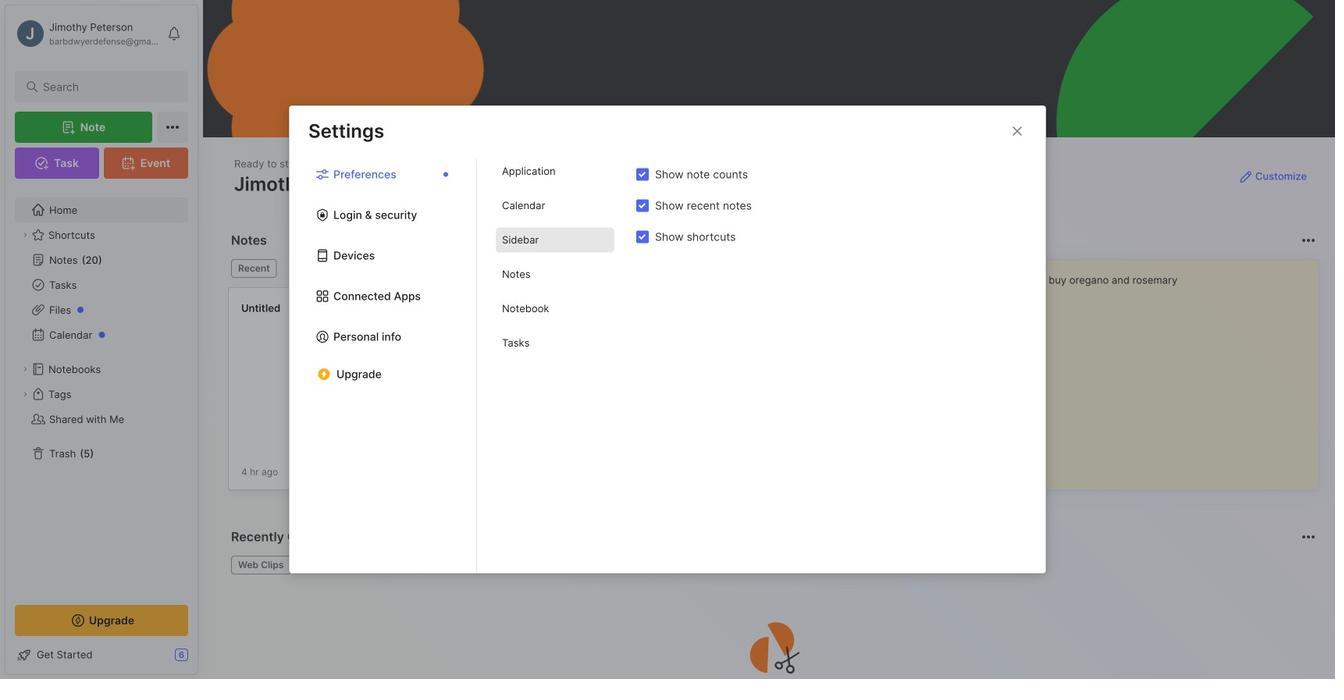 Task type: describe. For each thing, give the bounding box(es) containing it.
close image
[[1008, 122, 1027, 141]]

tree inside 'main' element
[[5, 188, 198, 591]]

expand notebooks image
[[20, 365, 30, 374]]



Task type: locate. For each thing, give the bounding box(es) containing it.
expand tags image
[[20, 390, 30, 399]]

None checkbox
[[636, 168, 649, 181], [636, 199, 649, 212], [636, 168, 649, 181], [636, 199, 649, 212]]

none search field inside 'main' element
[[43, 77, 167, 96]]

tree
[[5, 188, 198, 591]]

None checkbox
[[636, 231, 649, 243]]

tab
[[496, 159, 614, 184], [496, 193, 614, 218], [496, 228, 614, 253], [231, 259, 277, 278], [283, 259, 346, 278], [496, 262, 614, 287], [496, 296, 614, 321], [496, 331, 614, 356], [231, 556, 291, 575], [297, 556, 344, 575], [350, 556, 416, 575], [422, 556, 463, 575], [469, 556, 513, 575]]

Search text field
[[43, 80, 167, 94]]

tab list
[[290, 159, 477, 573], [477, 159, 633, 573], [231, 259, 943, 278], [231, 556, 1313, 575]]

row group
[[228, 287, 1335, 500]]

None search field
[[43, 77, 167, 96]]

main element
[[0, 0, 203, 679]]

Start writing… text field
[[981, 260, 1318, 477]]



Task type: vqa. For each thing, say whether or not it's contained in the screenshot.
Start writing… 'Text Box'
yes



